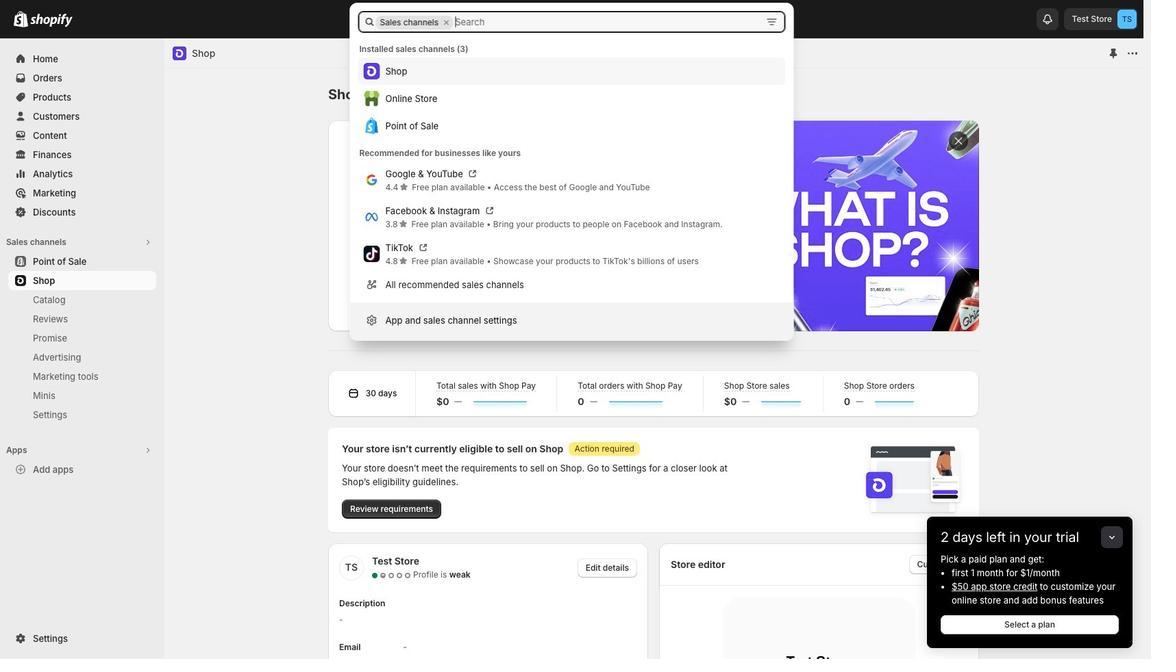 Task type: locate. For each thing, give the bounding box(es) containing it.
shopify image
[[30, 14, 73, 27]]

0 vertical spatial results menu
[[358, 58, 786, 140]]

icon for shop image
[[173, 47, 186, 60]]

menu item
[[358, 58, 786, 85]]

results menu
[[358, 58, 786, 140], [358, 162, 786, 297]]

fullscreen dialog
[[164, 38, 1151, 660]]

tiktok image
[[364, 246, 380, 262]]

google & youtube image
[[364, 172, 380, 188]]

Search text field
[[454, 11, 760, 33]]

1 vertical spatial results menu
[[358, 162, 786, 297]]



Task type: describe. For each thing, give the bounding box(es) containing it.
facebook & instagram image
[[364, 209, 380, 225]]

2 results menu from the top
[[358, 162, 786, 297]]

1 results menu from the top
[[358, 58, 786, 140]]



Task type: vqa. For each thing, say whether or not it's contained in the screenshot.
Marketing to the bottom
no



